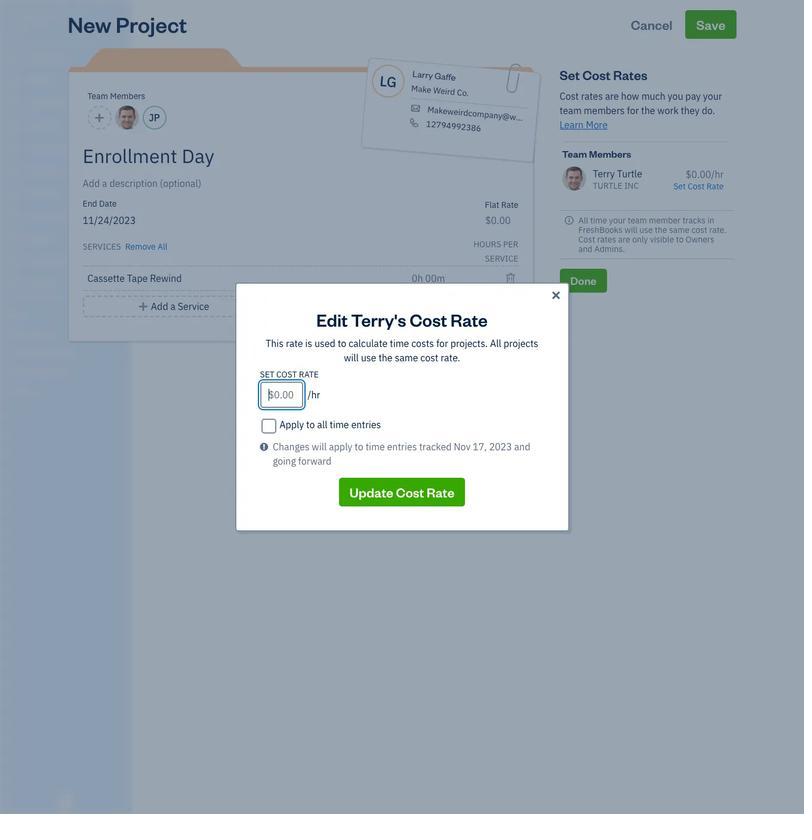 Task type: describe. For each thing, give the bounding box(es) containing it.
apply
[[329, 441, 353, 453]]

the inside this rate is used to calculate time costs for projects. all projects will use the same cost rate.
[[379, 352, 393, 364]]

total
[[431, 298, 452, 310]]

date
[[99, 198, 117, 209]]

how
[[622, 90, 640, 102]]

done
[[571, 273, 597, 287]]

rate
[[286, 337, 303, 349]]

0 vertical spatial team
[[87, 91, 108, 102]]

/hr inside edit terry's cost rate dialog
[[308, 389, 320, 401]]

rewind
[[150, 272, 182, 284]]

all inside this rate is used to calculate time costs for projects. all projects will use the same cost rate.
[[490, 337, 502, 349]]

set cost rates
[[560, 66, 648, 83]]

turtle
[[617, 168, 643, 180]]

they
[[681, 105, 700, 116]]

turtle inside turtle inc owner
[[10, 11, 44, 23]]

edit
[[317, 308, 348, 331]]

will inside 'changes will apply to time entries tracked nov 17, 2023 and going forward'
[[312, 441, 327, 453]]

plus image
[[138, 299, 149, 314]]

entries inside 'changes will apply to time entries tracked nov 17, 2023 and going forward'
[[387, 441, 417, 453]]

owner
[[10, 24, 32, 33]]

a
[[170, 300, 176, 312]]

apply to all time entries
[[280, 419, 381, 431]]

team inside cost rates are how much you pay your team members for the work they do. learn more
[[560, 105, 582, 116]]

rates
[[613, 66, 648, 83]]

apps image
[[9, 309, 128, 319]]

0 horizontal spatial set
[[560, 66, 580, 83]]

use inside all time your team member tracks in freshbooks will use the same cost rate. cost rates are only visible to owners and admins.
[[640, 224, 653, 235]]

cost inside all time your team member tracks in freshbooks will use the same cost rate. cost rates are only visible to owners and admins.
[[579, 234, 596, 245]]

for inside cost rates are how much you pay your team members for the work they do. learn more
[[627, 105, 639, 116]]

service
[[178, 300, 209, 312]]

terry's
[[351, 308, 406, 331]]

end date
[[83, 198, 117, 209]]

only
[[633, 234, 648, 245]]

cassette tape rewind
[[87, 272, 182, 284]]

members
[[584, 105, 625, 116]]

add a service
[[151, 300, 209, 312]]

all
[[317, 419, 328, 431]]

rate up projects. on the right of the page
[[451, 308, 488, 331]]

0 vertical spatial entries
[[351, 419, 381, 431]]

Project Description text field
[[83, 176, 411, 191]]

bank connections image
[[9, 367, 128, 376]]

client image
[[8, 75, 22, 87]]

use inside this rate is used to calculate time costs for projects. all projects will use the same cost rate.
[[361, 352, 376, 364]]

all time your team member tracks in freshbooks will use the same cost rate. cost rates are only visible to owners and admins.
[[579, 215, 727, 254]]

services
[[83, 241, 121, 252]]

time inside 'changes will apply to time entries tracked nov 17, 2023 and going forward'
[[366, 441, 385, 453]]

project
[[116, 10, 187, 38]]

estimate image
[[8, 97, 22, 109]]

service
[[485, 253, 519, 264]]

used
[[315, 337, 336, 349]]

costs
[[412, 337, 434, 349]]

services remove all
[[83, 241, 168, 252]]

cassette
[[87, 272, 125, 284]]

projects.
[[451, 337, 488, 349]]

your inside cost rates are how much you pay your team members for the work they do. learn more
[[703, 90, 722, 102]]

edit terry's cost rate
[[317, 308, 488, 331]]

add
[[151, 300, 168, 312]]

tape
[[127, 272, 148, 284]]

calculate
[[349, 337, 388, 349]]

going
[[273, 455, 296, 467]]

are inside cost rates are how much you pay your team members for the work they do. learn more
[[605, 90, 619, 102]]

this rate is used to calculate time costs for projects. all projects will use the same cost rate.
[[266, 337, 539, 364]]

$0.00 /hr set cost rate
[[674, 168, 724, 192]]

learn more link
[[560, 119, 608, 131]]

this
[[266, 337, 284, 349]]

visible
[[650, 234, 674, 245]]

1 vertical spatial team
[[562, 148, 587, 160]]

team inside all time your team member tracks in freshbooks will use the same cost rate. cost rates are only visible to owners and admins.
[[628, 215, 647, 226]]

chart image
[[8, 256, 22, 268]]

main element
[[0, 0, 161, 814]]

0 horizontal spatial all
[[158, 241, 168, 252]]

inc inside turtle inc owner
[[46, 11, 63, 23]]

work
[[658, 105, 679, 116]]

17,
[[473, 441, 487, 453]]

the inside all time your team member tracks in freshbooks will use the same cost rate. cost rates are only visible to owners and admins.
[[655, 224, 667, 235]]

pay
[[686, 90, 701, 102]]

team members image
[[9, 328, 128, 338]]

done button
[[560, 269, 608, 293]]

1 vertical spatial members
[[589, 148, 632, 160]]

total hours:
[[431, 298, 483, 310]]

tracked
[[419, 441, 452, 453]]

save
[[697, 16, 726, 33]]

turtle inside terry turtle turtle inc
[[593, 180, 623, 191]]

apply
[[280, 419, 304, 431]]

for inside this rate is used to calculate time costs for projects. all projects will use the same cost rate.
[[437, 337, 448, 349]]

edit terry's cost rate dialog
[[0, 268, 804, 546]]

in
[[708, 215, 715, 226]]

exclamationcircle image
[[260, 440, 268, 454]]

new
[[68, 10, 111, 38]]

turtle inc owner
[[10, 11, 63, 33]]

much
[[642, 90, 666, 102]]

1 horizontal spatial team members
[[562, 148, 632, 160]]

flat rate
[[485, 199, 519, 210]]

new project
[[68, 10, 187, 38]]

per
[[503, 239, 519, 250]]

same inside this rate is used to calculate time costs for projects. all projects will use the same cost rate.
[[395, 352, 418, 364]]

you
[[668, 90, 684, 102]]

learn
[[560, 119, 584, 131]]

set inside the $0.00 /hr set cost rate
[[674, 181, 686, 192]]

freshbooks
[[579, 224, 623, 235]]

update
[[350, 484, 394, 500]]

rate inside the $0.00 /hr set cost rate
[[707, 181, 724, 192]]

time inside this rate is used to calculate time costs for projects. all projects will use the same cost rate.
[[390, 337, 409, 349]]

owners
[[686, 234, 715, 245]]



Task type: vqa. For each thing, say whether or not it's contained in the screenshot.
The Apps
no



Task type: locate. For each thing, give the bounding box(es) containing it.
2 horizontal spatial will
[[625, 224, 638, 235]]

inc left new
[[46, 11, 63, 23]]

set up learn
[[560, 66, 580, 83]]

0 horizontal spatial members
[[110, 91, 145, 102]]

are up members
[[605, 90, 619, 102]]

projects
[[504, 337, 539, 349]]

to inside 'changes will apply to time entries tracked nov 17, 2023 and going forward'
[[355, 441, 364, 453]]

report image
[[8, 279, 22, 291]]

1 vertical spatial team members
[[562, 148, 632, 160]]

0 vertical spatial same
[[669, 224, 690, 235]]

1 horizontal spatial use
[[640, 224, 653, 235]]

amount (usd) text field inside edit terry's cost rate dialog
[[260, 382, 303, 408]]

the inside cost rates are how much you pay your team members for the work they do. learn more
[[641, 105, 656, 116]]

set cost rate
[[260, 369, 319, 380]]

dashboard image
[[8, 52, 22, 64]]

the right 'only'
[[655, 224, 667, 235]]

0 horizontal spatial team members
[[87, 91, 145, 102]]

do.
[[702, 105, 716, 116]]

1 vertical spatial same
[[395, 352, 418, 364]]

1 vertical spatial all
[[158, 241, 168, 252]]

cost up 'done'
[[579, 234, 596, 245]]

1 horizontal spatial turtle
[[593, 180, 623, 191]]

1 vertical spatial inc
[[625, 180, 639, 191]]

0 horizontal spatial cost
[[421, 352, 439, 364]]

all inside all time your team member tracks in freshbooks will use the same cost rate. cost rates are only visible to owners and admins.
[[579, 215, 589, 226]]

tracks
[[683, 215, 706, 226]]

2 vertical spatial the
[[379, 352, 393, 364]]

amount (usd) text field for cost
[[260, 382, 303, 408]]

to right visible
[[676, 234, 684, 245]]

1 vertical spatial team
[[628, 215, 647, 226]]

hours:
[[455, 298, 483, 310]]

are inside all time your team member tracks in freshbooks will use the same cost rate. cost rates are only visible to owners and admins.
[[619, 234, 631, 245]]

0 vertical spatial turtle
[[10, 11, 44, 23]]

rate right flat
[[501, 199, 519, 210]]

remove
[[125, 241, 156, 252]]

add a service button
[[83, 296, 264, 317]]

the
[[641, 105, 656, 116], [655, 224, 667, 235], [379, 352, 393, 364]]

rate down $0.00
[[707, 181, 724, 192]]

and down the freshbooks
[[579, 244, 593, 254]]

is
[[305, 337, 312, 349]]

time right 'all'
[[330, 419, 349, 431]]

rate down the tracked
[[427, 484, 455, 500]]

cost down costs
[[421, 352, 439, 364]]

and inside all time your team member tracks in freshbooks will use the same cost rate. cost rates are only visible to owners and admins.
[[579, 244, 593, 254]]

0 horizontal spatial team
[[560, 105, 582, 116]]

same inside all time your team member tracks in freshbooks will use the same cost rate. cost rates are only visible to owners and admins.
[[669, 224, 690, 235]]

to right apply
[[355, 441, 364, 453]]

cost inside this rate is used to calculate time costs for projects. all projects will use the same cost rate.
[[421, 352, 439, 364]]

to right used at left
[[338, 337, 346, 349]]

your inside all time your team member tracks in freshbooks will use the same cost rate. cost rates are only visible to owners and admins.
[[609, 215, 626, 226]]

1 vertical spatial and
[[515, 441, 531, 453]]

0 horizontal spatial team
[[87, 91, 108, 102]]

1 vertical spatial amount (usd) text field
[[260, 382, 303, 408]]

1 vertical spatial for
[[437, 337, 448, 349]]

cost right update
[[396, 484, 424, 500]]

cost
[[583, 66, 611, 83], [560, 90, 579, 102], [688, 181, 705, 192], [579, 234, 596, 245], [410, 308, 447, 331], [396, 484, 424, 500]]

1 horizontal spatial will
[[344, 352, 359, 364]]

cost inside cost rates are how much you pay your team members for the work they do. learn more
[[560, 90, 579, 102]]

End date in  format text field
[[83, 214, 301, 226]]

remove all button
[[123, 237, 168, 254]]

and
[[579, 244, 593, 254], [515, 441, 531, 453]]

cancel button
[[620, 10, 684, 39]]

rates inside all time your team member tracks in freshbooks will use the same cost rate. cost rates are only visible to owners and admins.
[[597, 234, 617, 245]]

changes will apply to time entries tracked nov 17, 2023 and going forward
[[273, 441, 531, 467]]

rates inside cost rates are how much you pay your team members for the work they do. learn more
[[581, 90, 603, 102]]

/hr down rate
[[308, 389, 320, 401]]

your
[[703, 90, 722, 102], [609, 215, 626, 226]]

1 vertical spatial rate.
[[441, 352, 460, 364]]

set
[[260, 369, 275, 380]]

0 horizontal spatial and
[[515, 441, 531, 453]]

settings image
[[9, 386, 128, 395]]

will up admins.
[[625, 224, 638, 235]]

rate inside button
[[427, 484, 455, 500]]

0 horizontal spatial inc
[[46, 11, 63, 23]]

0 vertical spatial cost
[[692, 224, 708, 235]]

1 horizontal spatial your
[[703, 90, 722, 102]]

cost left rates
[[583, 66, 611, 83]]

payment image
[[8, 143, 22, 155]]

1 horizontal spatial for
[[627, 105, 639, 116]]

for
[[627, 105, 639, 116], [437, 337, 448, 349]]

1 horizontal spatial and
[[579, 244, 593, 254]]

forward
[[298, 455, 332, 467]]

1 vertical spatial set
[[674, 181, 686, 192]]

all left projects
[[490, 337, 502, 349]]

0 vertical spatial will
[[625, 224, 638, 235]]

team up add team member icon
[[87, 91, 108, 102]]

terry turtle turtle inc
[[593, 168, 643, 191]]

to inside all time your team member tracks in freshbooks will use the same cost rate. cost rates are only visible to owners and admins.
[[676, 234, 684, 245]]

changes
[[273, 441, 310, 453]]

0 vertical spatial are
[[605, 90, 619, 102]]

time right apply
[[366, 441, 385, 453]]

are
[[605, 90, 619, 102], [619, 234, 631, 245]]

team up 'only'
[[628, 215, 647, 226]]

1 vertical spatial your
[[609, 215, 626, 226]]

team down learn
[[562, 148, 587, 160]]

1 horizontal spatial cost
[[692, 224, 708, 235]]

$0.00
[[686, 168, 712, 180]]

0 vertical spatial rate.
[[710, 224, 727, 235]]

update cost rate
[[350, 484, 455, 500]]

0 vertical spatial the
[[641, 105, 656, 116]]

freshbooks image
[[56, 795, 75, 809]]

0 horizontal spatial for
[[437, 337, 448, 349]]

will
[[625, 224, 638, 235], [344, 352, 359, 364], [312, 441, 327, 453]]

0h 00m text field
[[412, 272, 446, 284]]

0 vertical spatial amount (usd) text field
[[485, 214, 511, 226]]

1 horizontal spatial team
[[628, 215, 647, 226]]

team members
[[87, 91, 145, 102], [562, 148, 632, 160]]

team up learn
[[560, 105, 582, 116]]

your up "do."
[[703, 90, 722, 102]]

amount (usd) text field down flat rate
[[485, 214, 511, 226]]

1 horizontal spatial members
[[589, 148, 632, 160]]

time inside all time your team member tracks in freshbooks will use the same cost rate. cost rates are only visible to owners and admins.
[[591, 215, 607, 226]]

/hr inside the $0.00 /hr set cost rate
[[712, 168, 724, 180]]

0 horizontal spatial amount (usd) text field
[[260, 382, 303, 408]]

rate. inside this rate is used to calculate time costs for projects. all projects will use the same cost rate.
[[441, 352, 460, 364]]

member
[[649, 215, 681, 226]]

Project Name text field
[[83, 144, 411, 168]]

rates up members
[[581, 90, 603, 102]]

add team member image
[[94, 110, 105, 125]]

0 horizontal spatial will
[[312, 441, 327, 453]]

info image
[[565, 216, 574, 225]]

0 horizontal spatial your
[[609, 215, 626, 226]]

flat
[[485, 199, 500, 210]]

set cost rate button
[[674, 181, 724, 192]]

save button
[[686, 10, 737, 39]]

1 vertical spatial will
[[344, 352, 359, 364]]

all
[[579, 215, 589, 226], [158, 241, 168, 252], [490, 337, 502, 349]]

turtle up owner at the top
[[10, 11, 44, 23]]

timer image
[[8, 211, 22, 223]]

all right "info" image
[[579, 215, 589, 226]]

inc inside terry turtle turtle inc
[[625, 180, 639, 191]]

1 vertical spatial rates
[[597, 234, 617, 245]]

0 vertical spatial for
[[627, 105, 639, 116]]

1 vertical spatial /hr
[[308, 389, 320, 401]]

team members up add team member icon
[[87, 91, 145, 102]]

time left costs
[[390, 337, 409, 349]]

amount (usd) text field for rate
[[485, 214, 511, 226]]

turtle down terry
[[593, 180, 623, 191]]

0 vertical spatial set
[[560, 66, 580, 83]]

cost inside update cost rate button
[[396, 484, 424, 500]]

2 horizontal spatial all
[[579, 215, 589, 226]]

1 horizontal spatial same
[[669, 224, 690, 235]]

0 vertical spatial /hr
[[712, 168, 724, 180]]

0 vertical spatial your
[[703, 90, 722, 102]]

rate. right tracks
[[710, 224, 727, 235]]

hours per service
[[474, 239, 519, 264]]

0 horizontal spatial same
[[395, 352, 418, 364]]

0 vertical spatial inc
[[46, 11, 63, 23]]

team
[[560, 105, 582, 116], [628, 215, 647, 226]]

cost
[[692, 224, 708, 235], [421, 352, 439, 364]]

project image
[[8, 188, 22, 200]]

inc
[[46, 11, 63, 23], [625, 180, 639, 191]]

/hr
[[712, 168, 724, 180], [308, 389, 320, 401]]

cost
[[277, 369, 297, 380]]

money image
[[8, 234, 22, 245]]

cost up learn
[[560, 90, 579, 102]]

for right costs
[[437, 337, 448, 349]]

invoice image
[[8, 120, 22, 132]]

0 vertical spatial and
[[579, 244, 593, 254]]

will inside all time your team member tracks in freshbooks will use the same cost rate. cost rates are only visible to owners and admins.
[[625, 224, 638, 235]]

to
[[676, 234, 684, 245], [338, 337, 346, 349], [306, 419, 315, 431], [355, 441, 364, 453]]

entries left the tracked
[[387, 441, 417, 453]]

cost down $0.00
[[688, 181, 705, 192]]

1 horizontal spatial inc
[[625, 180, 639, 191]]

rate.
[[710, 224, 727, 235], [441, 352, 460, 364]]

1 vertical spatial are
[[619, 234, 631, 245]]

0 horizontal spatial /hr
[[308, 389, 320, 401]]

1 vertical spatial cost
[[421, 352, 439, 364]]

set
[[560, 66, 580, 83], [674, 181, 686, 192]]

to left 'all'
[[306, 419, 315, 431]]

to inside this rate is used to calculate time costs for projects. all projects will use the same cost rate.
[[338, 337, 346, 349]]

all right remove
[[158, 241, 168, 252]]

rates left 'only'
[[597, 234, 617, 245]]

are left 'only'
[[619, 234, 631, 245]]

0 vertical spatial rates
[[581, 90, 603, 102]]

0 vertical spatial all
[[579, 215, 589, 226]]

remove project service image
[[505, 271, 516, 285]]

time right "info" image
[[591, 215, 607, 226]]

0 horizontal spatial entries
[[351, 419, 381, 431]]

1 vertical spatial entries
[[387, 441, 417, 453]]

set down $0.00
[[674, 181, 686, 192]]

2023
[[489, 441, 512, 453]]

turtle
[[10, 11, 44, 23], [593, 180, 623, 191]]

cost inside the $0.00 /hr set cost rate
[[688, 181, 705, 192]]

nov
[[454, 441, 471, 453]]

0 horizontal spatial turtle
[[10, 11, 44, 23]]

end
[[83, 198, 97, 209]]

1 horizontal spatial amount (usd) text field
[[485, 214, 511, 226]]

1 horizontal spatial /hr
[[712, 168, 724, 180]]

/hr up set cost rate button
[[712, 168, 724, 180]]

terry
[[593, 168, 615, 180]]

the down the calculate on the left top of page
[[379, 352, 393, 364]]

and inside 'changes will apply to time entries tracked nov 17, 2023 and going forward'
[[515, 441, 531, 453]]

1 horizontal spatial rate.
[[710, 224, 727, 235]]

0 horizontal spatial rate.
[[441, 352, 460, 364]]

rate
[[299, 369, 319, 380]]

cancel
[[631, 16, 673, 33]]

members
[[110, 91, 145, 102], [589, 148, 632, 160]]

will down the calculate on the left top of page
[[344, 352, 359, 364]]

will up forward
[[312, 441, 327, 453]]

1 horizontal spatial entries
[[387, 441, 417, 453]]

team
[[87, 91, 108, 102], [562, 148, 587, 160]]

will inside this rate is used to calculate time costs for projects. all projects will use the same cost rate.
[[344, 352, 359, 364]]

0 vertical spatial members
[[110, 91, 145, 102]]

1 vertical spatial turtle
[[593, 180, 623, 191]]

jp
[[149, 112, 160, 124]]

more
[[586, 119, 608, 131]]

admins.
[[595, 244, 625, 254]]

1 vertical spatial the
[[655, 224, 667, 235]]

your up admins.
[[609, 215, 626, 226]]

expense image
[[8, 165, 22, 177]]

hours
[[474, 239, 501, 250]]

2 vertical spatial will
[[312, 441, 327, 453]]

0 vertical spatial team
[[560, 105, 582, 116]]

0 vertical spatial use
[[640, 224, 653, 235]]

cost rates are how much you pay your team members for the work they do. learn more
[[560, 90, 722, 131]]

rate. inside all time your team member tracks in freshbooks will use the same cost rate. cost rates are only visible to owners and admins.
[[710, 224, 727, 235]]

team members up terry
[[562, 148, 632, 160]]

entries up apply
[[351, 419, 381, 431]]

close image
[[550, 288, 563, 303]]

for down how
[[627, 105, 639, 116]]

0 vertical spatial team members
[[87, 91, 145, 102]]

2 vertical spatial all
[[490, 337, 502, 349]]

1 vertical spatial use
[[361, 352, 376, 364]]

entries
[[351, 419, 381, 431], [387, 441, 417, 453]]

cost inside all time your team member tracks in freshbooks will use the same cost rate. cost rates are only visible to owners and admins.
[[692, 224, 708, 235]]

inc down turtle
[[625, 180, 639, 191]]

the down much
[[641, 105, 656, 116]]

cost left in
[[692, 224, 708, 235]]

amount (usd) text field down cost
[[260, 382, 303, 408]]

update cost rate button
[[339, 478, 466, 506]]

0 horizontal spatial use
[[361, 352, 376, 364]]

rate. down projects. on the right of the page
[[441, 352, 460, 364]]

1 horizontal spatial set
[[674, 181, 686, 192]]

cost up costs
[[410, 308, 447, 331]]

Amount (USD) text field
[[485, 214, 511, 226], [260, 382, 303, 408]]

1 horizontal spatial all
[[490, 337, 502, 349]]

and right 2023
[[515, 441, 531, 453]]

items and services image
[[9, 348, 128, 357]]

1 horizontal spatial team
[[562, 148, 587, 160]]



